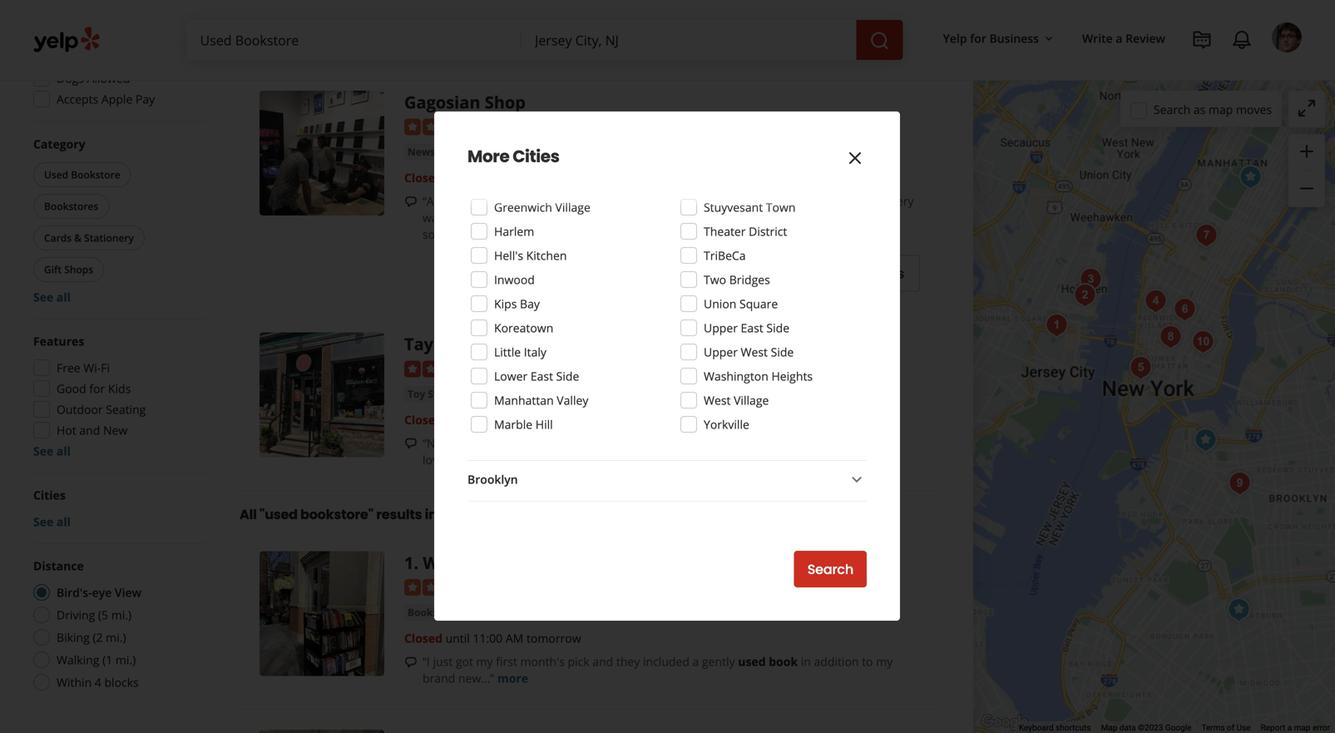 Task type: vqa. For each thing, say whether or not it's contained in the screenshot.
Ros-
no



Task type: locate. For each thing, give the bounding box(es) containing it.
bookstores button down reviews)
[[546, 386, 609, 402]]

accepts
[[57, 29, 98, 45], [57, 91, 98, 107]]

bookstores link down reviews)
[[546, 386, 609, 402]]

1 tomorrow from the top
[[527, 412, 581, 428]]

2 upper from the top
[[704, 344, 738, 360]]

side down square
[[767, 320, 790, 336]]

0 vertical spatial see all button
[[33, 289, 71, 305]]

report a map error link
[[1261, 723, 1331, 733]]

gift
[[44, 263, 62, 276]]

& left magazines
[[472, 145, 479, 159]]

all down gift shops button
[[56, 289, 71, 305]]

i up few
[[657, 193, 661, 209]]

2 vertical spatial all
[[56, 514, 71, 530]]

comic books button
[[469, 386, 539, 402]]

for inside group
[[89, 381, 105, 397]]

bookstores
[[44, 199, 98, 213], [549, 387, 606, 401], [408, 605, 464, 619]]

see all down hot
[[33, 443, 71, 459]]

downtown
[[659, 0, 717, 14]]

little italy
[[494, 344, 547, 360]]

2 i from the left
[[657, 193, 661, 209]]

terms of use
[[1202, 723, 1251, 733]]

3 closed from the top
[[404, 630, 443, 646]]

0 horizontal spatial new
[[103, 422, 128, 438]]

all "used bookstore" results in jersey city, new jersey
[[240, 505, 598, 524]]

0 vertical spatial until
[[446, 412, 470, 428]]

my for to
[[876, 654, 893, 669]]

the up see
[[857, 193, 875, 209]]

jersey left city,
[[440, 505, 485, 524]]

hell's kitchen
[[494, 248, 567, 263]]

book-
[[852, 435, 883, 451]]

1 upper from the top
[[704, 320, 738, 336]]

2 jersey from the left
[[553, 505, 598, 524]]

1 horizontal spatial first
[[579, 193, 601, 209]]

all up allowed at the top of page
[[104, 50, 117, 65]]

1 horizontal spatial bookstores
[[408, 605, 464, 619]]

for inside "this tiny cozy space located in the heart of downtown brooklyn has the perfect vibe, and charm for crystal collectors and users. 'yes' the prices are reasonable and our customer…"
[[461, 14, 476, 30]]

bookstores for bookstores button to the top
[[44, 199, 98, 213]]

a right "report"
[[1288, 723, 1293, 733]]

0 horizontal spatial all
[[104, 50, 117, 65]]

my up new..."
[[476, 654, 493, 669]]

word image
[[1041, 309, 1074, 342], [260, 551, 384, 676]]

terms of use link
[[1202, 723, 1251, 733]]

&
[[472, 145, 479, 159], [74, 231, 82, 245], [461, 333, 473, 355]]

0 vertical spatial brooklyn
[[720, 0, 768, 14]]

16 speech v2 image left ""as"
[[404, 195, 418, 208]]

west up 'washington heights'
[[741, 344, 768, 360]]

0 horizontal spatial search
[[808, 560, 854, 579]]

tomorrow
[[527, 412, 581, 428], [527, 630, 581, 646]]

see all for category
[[33, 289, 71, 305]]

search for search as map moves
[[1154, 101, 1191, 117]]

option group containing distance
[[28, 558, 206, 696]]

2 until from the top
[[446, 630, 470, 646]]

i up the due
[[492, 193, 495, 209]]

gagosian shop image
[[260, 91, 384, 215]]

of left book-
[[838, 435, 849, 451]]

bay
[[520, 296, 540, 312]]

11:00 down the comic
[[473, 412, 503, 428]]

1 vertical spatial see
[[33, 443, 53, 459]]

village for west village
[[734, 392, 769, 408]]

1 closed from the top
[[404, 170, 443, 186]]

tomorrow for "i just got my first month's pick and they included a gently
[[527, 630, 581, 646]]

0 vertical spatial books
[[503, 333, 553, 355]]

all
[[56, 289, 71, 305], [56, 443, 71, 459], [56, 514, 71, 530]]

search down review
[[1154, 101, 1191, 117]]

2 see all button from the top
[[33, 443, 71, 459]]

of inside "this tiny cozy space located in the heart of downtown brooklyn has the perfect vibe, and charm for crystal collectors and users. 'yes' the prices are reasonable and our customer…"
[[645, 0, 656, 14]]

hot and new
[[57, 422, 128, 438]]

0 horizontal spatial jersey
[[440, 505, 485, 524]]

first inside "as much as i want to be the first reviewer- i can't say much on this day's visit as the gallery was closed due to the snow storm. spent few minutes around the gift shop to see some…"
[[579, 193, 601, 209]]

search button
[[794, 551, 867, 588]]

much up 'closed'
[[443, 193, 473, 209]]

gagosian shop image
[[1235, 161, 1268, 194]]

2 closed until 11:00 am tomorrow from the top
[[404, 630, 581, 646]]

1 vertical spatial until
[[446, 630, 470, 646]]

side up "heights"
[[771, 344, 794, 360]]

east for upper
[[741, 320, 764, 336]]

0 horizontal spatial first
[[496, 654, 518, 669]]

new inside group
[[103, 422, 128, 438]]

first up storm.
[[579, 193, 601, 209]]

tomorrow down "manhattan valley" at the left
[[527, 412, 581, 428]]

0 horizontal spatial of
[[645, 0, 656, 14]]

see all
[[33, 289, 71, 305], [33, 443, 71, 459], [33, 514, 71, 530]]

side for lower east side
[[556, 368, 579, 384]]

art galleries
[[548, 145, 610, 159]]

for right toys
[[678, 435, 694, 451]]

see all down gift
[[33, 289, 71, 305]]

all down hot
[[56, 443, 71, 459]]

tribeca
[[704, 248, 746, 263]]

0 vertical spatial closed until 11:00 am tomorrow
[[404, 412, 581, 428]]

1 vertical spatial first
[[496, 654, 518, 669]]

see
[[33, 289, 53, 305], [33, 443, 53, 459], [33, 514, 53, 530]]

art galleries link
[[545, 144, 613, 160]]

search inside button
[[808, 560, 854, 579]]

1 horizontal spatial cities
[[513, 145, 560, 168]]

0 vertical spatial tomorrow
[[527, 412, 581, 428]]

my inside 'in addition to my brand new..."'
[[876, 654, 893, 669]]

park's
[[738, 435, 771, 451]]

village right greenwich
[[556, 199, 591, 215]]

closed up "new
[[404, 412, 443, 428]]

"i
[[423, 654, 430, 669]]

bridges
[[730, 272, 770, 288]]

1 vertical spatial bookstores link
[[404, 604, 467, 621]]

2 vertical spatial &
[[461, 333, 473, 355]]

see all for features
[[33, 443, 71, 459]]

see all button for features
[[33, 443, 71, 459]]

1 vertical spatial side
[[771, 344, 794, 360]]

0 horizontal spatial used
[[478, 435, 504, 451]]

1 vertical spatial used
[[738, 654, 766, 669]]

1 horizontal spatial much
[[714, 193, 744, 209]]

bookstores for bookstores button to the right
[[549, 387, 606, 401]]

1 closed until 11:00 am tomorrow from the top
[[404, 412, 581, 428]]

community
[[774, 435, 835, 451]]

0 vertical spatial west
[[741, 344, 768, 360]]

16 speech v2 image
[[404, 195, 418, 208], [404, 437, 418, 450], [404, 656, 418, 669]]

0 vertical spatial 16 speech v2 image
[[404, 195, 418, 208]]

search down 24 chevron down v2 image
[[808, 560, 854, 579]]

side for upper west side
[[771, 344, 794, 360]]

1 horizontal spatial jersey
[[553, 505, 598, 524]]

3 see all from the top
[[33, 514, 71, 530]]

charm
[[423, 14, 458, 30]]

2 all from the top
[[56, 443, 71, 459]]

in right book at the right of the page
[[801, 654, 811, 669]]

1 see from the top
[[33, 289, 53, 305]]

1 vertical spatial all
[[240, 505, 257, 524]]

in right located
[[579, 0, 589, 14]]

bookstores inside group
[[44, 199, 98, 213]]

see all button for category
[[33, 289, 71, 305]]

closed until 11:00 am tomorrow down the comic
[[404, 412, 581, 428]]

group containing category
[[30, 136, 206, 305]]

driving (5 mi.)
[[57, 607, 132, 623]]

& for cards
[[74, 231, 82, 245]]

1 horizontal spatial i
[[657, 193, 661, 209]]

perfect
[[814, 0, 853, 14]]

1 vertical spatial see all
[[33, 443, 71, 459]]

closed until 11:00 am tomorrow down $$
[[404, 630, 581, 646]]

map left error
[[1295, 723, 1311, 733]]

2 see all from the top
[[33, 443, 71, 459]]

mi.) right (1
[[116, 652, 136, 668]]

expand map image
[[1297, 98, 1317, 118]]

side up valley
[[556, 368, 579, 384]]

2 16 speech v2 image from the top
[[404, 437, 418, 450]]

all up distance
[[56, 514, 71, 530]]

4
[[95, 674, 101, 690]]

see all up distance
[[33, 514, 71, 530]]

and right vibe,
[[884, 0, 905, 14]]

2 vertical spatial side
[[556, 368, 579, 384]]

0 vertical spatial cities
[[513, 145, 560, 168]]

0 vertical spatial new
[[103, 422, 128, 438]]

1 much from the left
[[443, 193, 473, 209]]

24 chevron down v2 image
[[847, 470, 867, 490]]

0 vertical spatial word image
[[1041, 309, 1074, 342]]

around
[[718, 210, 758, 226]]

2 am from the top
[[506, 630, 524, 646]]

bird's-
[[57, 585, 92, 600]]

more link
[[491, 31, 521, 47], [469, 226, 500, 242], [466, 452, 496, 468], [498, 670, 528, 686]]

more down the due
[[469, 226, 500, 242]]

used left book at the right of the page
[[738, 654, 766, 669]]

1 all from the top
[[56, 289, 71, 305]]

1 my from the left
[[476, 654, 493, 669]]

group
[[1289, 134, 1326, 207], [30, 136, 206, 305], [28, 333, 206, 459], [33, 487, 206, 530]]

new right city,
[[521, 505, 550, 524]]

lovers!"
[[423, 452, 463, 468]]

bookstores button down 4.3 star rating image
[[404, 604, 467, 621]]

gift
[[782, 210, 799, 226]]

1 16 speech v2 image from the top
[[404, 195, 418, 208]]

1 horizontal spatial new
[[521, 505, 550, 524]]

1 vertical spatial am
[[506, 630, 524, 646]]

outdoor seating
[[57, 402, 146, 417]]

1 horizontal spatial brooklyn
[[720, 0, 768, 14]]

cards up gift
[[44, 231, 72, 245]]

& left stationery
[[74, 231, 82, 245]]

projects image
[[1193, 30, 1213, 50]]

11:00 for "i just got my first month's pick and they included a gently
[[473, 630, 503, 646]]

1
[[404, 551, 414, 574]]

map region
[[941, 0, 1336, 733]]

see all button down gift
[[33, 289, 71, 305]]

16 speech v2 image left "i
[[404, 656, 418, 669]]

bookstores down reviews)
[[549, 387, 606, 401]]

zoom in image
[[1297, 141, 1317, 161]]

1 vertical spatial west
[[704, 392, 731, 408]]

jersey down comics,
[[553, 505, 598, 524]]

google image
[[978, 712, 1033, 733]]

as left moves
[[1194, 101, 1206, 117]]

brooklyn up city,
[[468, 471, 518, 487]]

see for features
[[33, 443, 53, 459]]

upper for upper west side
[[704, 344, 738, 360]]

spent
[[614, 210, 645, 226]]

included
[[643, 654, 690, 669]]

0 vertical spatial east
[[741, 320, 764, 336]]

2 tomorrow from the top
[[527, 630, 581, 646]]

16 speech v2 image left "new
[[404, 437, 418, 450]]

be
[[542, 193, 556, 209]]

open to all
[[57, 50, 117, 65]]

1 vertical spatial closed
[[404, 412, 443, 428]]

2 vertical spatial in
[[801, 654, 811, 669]]

two
[[704, 272, 727, 288]]

to
[[90, 50, 101, 65], [528, 193, 539, 209], [509, 210, 520, 226], [832, 210, 843, 226], [862, 654, 873, 669]]

used down marble
[[478, 435, 504, 451]]

books
[[503, 333, 553, 355], [506, 387, 536, 401]]

used
[[44, 168, 68, 181]]

new down seating
[[103, 422, 128, 438]]

to left see
[[832, 210, 843, 226]]

1 vertical spatial cards
[[44, 231, 72, 245]]

1 am from the top
[[506, 412, 524, 428]]

walking
[[57, 652, 99, 668]]

5 star rating image
[[404, 361, 494, 377]]

0 horizontal spatial village
[[556, 199, 591, 215]]

16 chevron down v2 image
[[1043, 32, 1056, 46]]

2 closed from the top
[[404, 412, 443, 428]]

in right results
[[425, 505, 437, 524]]

newspapers & magazines button
[[404, 144, 538, 160]]

first left the month's
[[496, 654, 518, 669]]

1 vertical spatial of
[[838, 435, 849, 451]]

for right yelp
[[971, 30, 987, 46]]

1 horizontal spatial of
[[838, 435, 849, 451]]

accepts up open
[[57, 29, 98, 45]]

symposia bookstore image
[[1075, 263, 1108, 296]]

1 see all from the top
[[33, 289, 71, 305]]

accepts for accepts apple pay
[[57, 91, 98, 107]]

accepts apple pay
[[57, 91, 155, 107]]

1 horizontal spatial east
[[741, 320, 764, 336]]

mi.) for walking (1 mi.)
[[116, 652, 136, 668]]

bookstores link down 4.3 star rating image
[[404, 604, 467, 621]]

search
[[1154, 101, 1191, 117], [808, 560, 854, 579]]

cards right 'credit'
[[137, 29, 169, 45]]

kips
[[494, 296, 517, 312]]

books up (3
[[503, 333, 553, 355]]

taylor & co books image
[[1223, 593, 1256, 627]]

1 vertical spatial tomorrow
[[527, 630, 581, 646]]

2 horizontal spatial of
[[1227, 723, 1235, 733]]

option group
[[28, 558, 206, 696]]

2 11:00 from the top
[[473, 630, 503, 646]]

as
[[1194, 101, 1206, 117], [477, 193, 489, 209], [842, 193, 854, 209]]

1 horizontal spatial village
[[734, 392, 769, 408]]

2 vertical spatial bookstores
[[408, 605, 464, 619]]

review
[[1126, 30, 1166, 46]]

co
[[478, 333, 499, 355]]

0 horizontal spatial much
[[443, 193, 473, 209]]

in inside "this tiny cozy space located in the heart of downtown brooklyn has the perfect vibe, and charm for crystal collectors and users. 'yes' the prices are reasonable and our customer…"
[[579, 0, 589, 14]]

search for search
[[808, 560, 854, 579]]

are
[[715, 14, 733, 30]]

city,
[[487, 505, 518, 524]]

0 vertical spatial am
[[506, 412, 524, 428]]

district
[[749, 223, 788, 239]]

left bank books image
[[1140, 285, 1173, 318]]

2 horizontal spatial a
[[1288, 723, 1293, 733]]

bird's-eye view
[[57, 585, 141, 600]]

closed until 11:00 am tomorrow for "new and used books, comics, curios, and toys for ditmas park's community of book- lovers!"
[[404, 412, 581, 428]]

11:00 for "new and used books, comics, curios, and toys for ditmas park's community of book- lovers!"
[[473, 412, 503, 428]]

zoom out image
[[1297, 178, 1317, 198]]

map
[[1101, 723, 1118, 733]]

tiny
[[452, 0, 472, 14]]

more link right lovers!"
[[466, 452, 496, 468]]

see all button down hot
[[33, 443, 71, 459]]

more right lovers!"
[[466, 452, 496, 468]]

harlem
[[494, 223, 534, 239]]

more link down crystal
[[491, 31, 521, 47]]

None search field
[[187, 20, 907, 60]]

1 horizontal spatial in
[[579, 0, 589, 14]]

0 horizontal spatial a
[[693, 654, 699, 669]]

all left "used
[[240, 505, 257, 524]]

for up outdoor seating
[[89, 381, 105, 397]]

kids
[[108, 381, 131, 397]]

0 vertical spatial all
[[104, 50, 117, 65]]

2 horizontal spatial bookstores
[[549, 387, 606, 401]]

4 star rating image
[[404, 119, 494, 135]]

1 horizontal spatial map
[[1295, 723, 1311, 733]]

say
[[693, 193, 711, 209]]

write a review
[[1083, 30, 1166, 46]]

to right addition
[[862, 654, 873, 669]]

am
[[506, 412, 524, 428], [506, 630, 524, 646]]

driving
[[57, 607, 95, 623]]

until up got
[[446, 630, 470, 646]]

0 vertical spatial 11:00
[[473, 412, 503, 428]]

brooklyn up are
[[720, 0, 768, 14]]

1 until from the top
[[446, 412, 470, 428]]

1 vertical spatial brooklyn
[[468, 471, 518, 487]]

heights
[[772, 368, 813, 384]]

& left "co"
[[461, 333, 473, 355]]

0 vertical spatial see
[[33, 289, 53, 305]]

0 horizontal spatial my
[[476, 654, 493, 669]]

1 vertical spatial in
[[425, 505, 437, 524]]

more link for cozy
[[491, 31, 521, 47]]

map left moves
[[1209, 101, 1234, 117]]

0 horizontal spatial east
[[531, 368, 553, 384]]

0 vertical spatial first
[[579, 193, 601, 209]]

3 see all button from the top
[[33, 514, 71, 530]]

0 vertical spatial see all
[[33, 289, 71, 305]]

outdoor
[[57, 402, 103, 417]]

gallery
[[878, 193, 914, 209]]

0 vertical spatial in
[[579, 0, 589, 14]]

1 vertical spatial see all button
[[33, 443, 71, 459]]

1 vertical spatial closed until 11:00 am tomorrow
[[404, 630, 581, 646]]

0 horizontal spatial word image
[[260, 551, 384, 676]]

comics,
[[546, 435, 587, 451]]

1 horizontal spatial used
[[738, 654, 766, 669]]

0 horizontal spatial bookstores button
[[33, 194, 109, 219]]

a right the write
[[1116, 30, 1123, 46]]

1 accepts from the top
[[57, 29, 98, 45]]

1 11:00 from the top
[[473, 412, 503, 428]]

upper
[[704, 320, 738, 336], [704, 344, 738, 360]]

until for "i just got my first month's pick and they included a gently
[[446, 630, 470, 646]]

as up see
[[842, 193, 854, 209]]

much up around
[[714, 193, 744, 209]]

bookstores button down used bookstore button
[[33, 194, 109, 219]]

shop
[[485, 91, 526, 114]]

0 horizontal spatial map
[[1209, 101, 1234, 117]]

walking (1 mi.)
[[57, 652, 136, 668]]

the up users.
[[592, 0, 610, 14]]

village down 'washington heights'
[[734, 392, 769, 408]]

0 vertical spatial of
[[645, 0, 656, 14]]

brooklyn
[[720, 0, 768, 14], [468, 471, 518, 487]]

1 vertical spatial map
[[1295, 723, 1311, 733]]

2 my from the left
[[876, 654, 893, 669]]

union
[[704, 296, 737, 312]]

2 vertical spatial see
[[33, 514, 53, 530]]

moves
[[1237, 101, 1272, 117]]

11:00 down $$
[[473, 630, 503, 646]]

0 vertical spatial all
[[56, 289, 71, 305]]

mi.) right (5
[[111, 607, 132, 623]]

and up lovers!"
[[454, 435, 475, 451]]

1 vertical spatial village
[[734, 392, 769, 408]]

category
[[33, 136, 85, 152]]

1 horizontal spatial a
[[1116, 30, 1123, 46]]

more for as
[[469, 226, 500, 242]]

the right has
[[794, 0, 811, 14]]

see all button up distance
[[33, 514, 71, 530]]

mi.)
[[111, 607, 132, 623], [106, 630, 126, 645], [116, 652, 136, 668]]

2 see from the top
[[33, 443, 53, 459]]

16 speech v2 image for taylor
[[404, 437, 418, 450]]

see for category
[[33, 289, 53, 305]]

2 accepts from the top
[[57, 91, 98, 107]]

closed up ""as"
[[404, 170, 443, 186]]

1 vertical spatial new
[[521, 505, 550, 524]]

search image
[[870, 31, 890, 51]]

until for "new and used books, comics, curios, and toys for ditmas park's community of book- lovers!"
[[446, 412, 470, 428]]

3 see from the top
[[33, 514, 53, 530]]

as up the due
[[477, 193, 489, 209]]

to down want
[[509, 210, 520, 226]]

koreatown
[[494, 320, 554, 336]]

0 vertical spatial accepts
[[57, 29, 98, 45]]

1 see all button from the top
[[33, 289, 71, 305]]

for down tiny
[[461, 14, 476, 30]]

within
[[57, 674, 92, 690]]

they
[[617, 654, 640, 669]]

1 vertical spatial 11:00
[[473, 630, 503, 646]]

2 vertical spatial see all
[[33, 514, 71, 530]]

all for category
[[56, 289, 71, 305]]

1 vertical spatial bookstores
[[549, 387, 606, 401]]

more link for used
[[466, 452, 496, 468]]

5.0
[[501, 360, 517, 376]]

1 vertical spatial &
[[74, 231, 82, 245]]

brooklyn inside "this tiny cozy space located in the heart of downtown brooklyn has the perfect vibe, and charm for crystal collectors and users. 'yes' the prices are reasonable and our customer…"
[[720, 0, 768, 14]]

bookstores for bottom bookstores button
[[408, 605, 464, 619]]

upper down union
[[704, 320, 738, 336]]

1 vertical spatial accepts
[[57, 91, 98, 107]]

taylor & co books image
[[260, 333, 384, 457]]

until
[[446, 412, 470, 428], [446, 630, 470, 646]]

few
[[648, 210, 668, 226]]

pay
[[136, 91, 155, 107]]

bookstores down 4.3 star rating image
[[408, 605, 464, 619]]

in
[[579, 0, 589, 14], [425, 505, 437, 524], [801, 654, 811, 669]]

2 much from the left
[[714, 193, 744, 209]]

1 vertical spatial 16 speech v2 image
[[404, 437, 418, 450]]

brooklyn inside dropdown button
[[468, 471, 518, 487]]

0 horizontal spatial i
[[492, 193, 495, 209]]



Task type: describe. For each thing, give the bounding box(es) containing it.
map data ©2023 google
[[1101, 723, 1192, 733]]

results
[[376, 505, 422, 524]]

more
[[468, 145, 510, 168]]

queens button
[[468, 510, 867, 532]]

"new and used books, comics, curios, and toys for ditmas park's community of book- lovers!"
[[423, 435, 883, 468]]

storm.
[[575, 210, 611, 226]]

closed for "i just got my first month's pick and they included a gently
[[404, 630, 443, 646]]

stores
[[428, 387, 459, 401]]

2 vertical spatial of
[[1227, 723, 1235, 733]]

16 speech v2 image for gagosian
[[404, 195, 418, 208]]

16 speech v2 image
[[404, 0, 418, 13]]

taylor & co books
[[404, 333, 553, 355]]

2 vertical spatial bookstores button
[[404, 604, 467, 621]]

search as map moves
[[1154, 101, 1272, 117]]

and left users.
[[573, 14, 593, 30]]

upper for upper east side
[[704, 320, 738, 336]]

3 all from the top
[[56, 514, 71, 530]]

1 jersey from the left
[[440, 505, 485, 524]]

brooklyn button
[[468, 470, 867, 491]]

collectors
[[518, 14, 570, 30]]

keyboard shortcuts
[[1019, 723, 1091, 733]]

report a map error
[[1261, 723, 1331, 733]]

book club bar image
[[1187, 325, 1220, 359]]

strand bookstore image
[[1169, 293, 1202, 326]]

cards & stationery button
[[33, 226, 145, 250]]

curios,
[[590, 435, 625, 451]]

the down this
[[761, 210, 779, 226]]

am for "new and used books, comics, curios, and toys for ditmas park's community of book- lovers!"
[[506, 412, 524, 428]]

marble
[[494, 417, 533, 432]]

washington
[[704, 368, 769, 384]]

queens
[[468, 512, 511, 528]]

0 vertical spatial bookstores button
[[33, 194, 109, 219]]

accepts credit cards
[[57, 29, 169, 45]]

"used
[[259, 505, 298, 524]]

free
[[57, 360, 80, 376]]

minutes
[[671, 210, 715, 226]]

the bush doctor crystal factory image
[[1190, 424, 1223, 457]]

shops
[[64, 263, 93, 276]]

more cities dialog
[[0, 0, 1336, 733]]

0 horizontal spatial as
[[477, 193, 489, 209]]

all for features
[[56, 443, 71, 459]]

gift shops
[[44, 263, 93, 276]]

2 horizontal spatial bookstores button
[[546, 386, 609, 402]]

yorkville
[[704, 417, 750, 432]]

side for upper east side
[[767, 320, 790, 336]]

manhattan valley
[[494, 392, 589, 408]]

3 16 speech v2 image from the top
[[404, 656, 418, 669]]

report
[[1261, 723, 1286, 733]]

space
[[502, 0, 533, 14]]

hot
[[57, 422, 76, 438]]

get directions link
[[797, 255, 920, 292]]

0 vertical spatial cards
[[137, 29, 169, 45]]

5.0 link
[[501, 358, 517, 376]]

vibe,
[[856, 0, 881, 14]]

closed for "new and used books, comics, curios, and toys for ditmas park's community of book- lovers!"
[[404, 412, 443, 428]]

used inside "new and used books, comics, curios, and toys for ditmas park's community of book- lovers!"
[[478, 435, 504, 451]]

view
[[115, 585, 141, 600]]

cards & stationery
[[44, 231, 134, 245]]

map for error
[[1295, 723, 1311, 733]]

.
[[414, 551, 419, 574]]

more down the month's
[[498, 670, 528, 686]]

seating
[[106, 402, 146, 417]]

24 chevron down v2 image
[[847, 510, 867, 530]]

©2023
[[1139, 723, 1164, 733]]

village for greenwich village
[[556, 199, 591, 215]]

closed until 11:00 am tomorrow for "i just got my first month's pick and they included a gently
[[404, 630, 581, 646]]

art galleries button
[[545, 144, 613, 160]]

$$
[[474, 605, 487, 621]]

a for report
[[1288, 723, 1293, 733]]

features
[[33, 333, 84, 349]]

used bookstore button
[[33, 162, 131, 187]]

tomorrow for "new and used books, comics, curios, and toys for ditmas park's community of book- lovers!"
[[527, 412, 581, 428]]

the mysterious bookshop image
[[1125, 351, 1158, 384]]

1 vertical spatial a
[[693, 654, 699, 669]]

heart
[[613, 0, 642, 14]]

1 . word
[[404, 551, 476, 574]]

books inside comic books button
[[506, 387, 536, 401]]

cards inside button
[[44, 231, 72, 245]]

more for used
[[466, 452, 496, 468]]

map for moves
[[1209, 101, 1234, 117]]

group containing features
[[28, 333, 206, 459]]

housing works bookstore image
[[1155, 320, 1188, 354]]

cities inside group
[[33, 487, 66, 503]]

write a review link
[[1076, 23, 1173, 53]]

new..."
[[458, 670, 495, 686]]

and left toys
[[628, 435, 649, 451]]

close image
[[846, 148, 865, 168]]

notifications image
[[1232, 30, 1252, 50]]

italy
[[524, 344, 547, 360]]

marble hill
[[494, 417, 553, 432]]

accepts for accepts credit cards
[[57, 29, 98, 45]]

write
[[1083, 30, 1113, 46]]

1 horizontal spatial west
[[741, 344, 768, 360]]

taylor & co books link
[[404, 333, 553, 355]]

want
[[498, 193, 525, 209]]

1 horizontal spatial bookstores link
[[546, 386, 609, 402]]

& for newspapers
[[472, 145, 479, 159]]

more for cozy
[[491, 31, 521, 47]]

a for write
[[1116, 30, 1123, 46]]

0 horizontal spatial bookstores link
[[404, 604, 467, 621]]

1 horizontal spatial as
[[842, 193, 854, 209]]

cities inside dialog
[[513, 145, 560, 168]]

1 horizontal spatial all
[[240, 505, 257, 524]]

located
[[536, 0, 576, 14]]

& for taylor
[[461, 333, 473, 355]]

to left be
[[528, 193, 539, 209]]

am for "i just got my first month's pick and they included a gently
[[506, 630, 524, 646]]

and left our
[[800, 14, 821, 30]]

east for lower
[[531, 368, 553, 384]]

mi.) for biking (2 mi.)
[[106, 630, 126, 645]]

stuyvesant town
[[704, 199, 796, 215]]

1 horizontal spatial word image
[[1041, 309, 1074, 342]]

gagosian
[[404, 91, 481, 114]]

month's
[[521, 654, 565, 669]]

user actions element
[[930, 21, 1326, 123]]

two bridges
[[704, 272, 770, 288]]

to up the dogs allowed
[[90, 50, 101, 65]]

little city books image
[[1069, 279, 1102, 312]]

newspapers & magazines
[[408, 145, 535, 159]]

0 horizontal spatial west
[[704, 392, 731, 408]]

of inside "new and used books, comics, curios, and toys for ditmas park's community of book- lovers!"
[[838, 435, 849, 451]]

yelp for business
[[943, 30, 1039, 46]]

fi
[[101, 360, 110, 376]]

upper east side
[[704, 320, 790, 336]]

in inside 'in addition to my brand new..."'
[[801, 654, 811, 669]]

for inside "new and used books, comics, curios, and toys for ditmas park's community of book- lovers!"
[[678, 435, 694, 451]]

toy stores button
[[404, 386, 463, 402]]

1 i from the left
[[492, 193, 495, 209]]

distance
[[33, 558, 84, 574]]

taylor
[[404, 333, 457, 355]]

"as
[[423, 193, 440, 209]]

group containing cities
[[33, 487, 206, 530]]

4.3 star rating image
[[404, 579, 494, 596]]

brand
[[423, 670, 455, 686]]

dogs
[[57, 70, 84, 86]]

0 horizontal spatial in
[[425, 505, 437, 524]]

use
[[1237, 723, 1251, 733]]

more link down the month's
[[498, 670, 528, 686]]

bookoff - new york image
[[1190, 219, 1224, 252]]

1 vertical spatial word image
[[260, 551, 384, 676]]

addition
[[814, 654, 859, 669]]

within 4 blocks
[[57, 674, 139, 690]]

kitchen
[[527, 248, 567, 263]]

credit
[[101, 29, 134, 45]]

art
[[548, 145, 564, 159]]

mi.) for driving (5 mi.)
[[111, 607, 132, 623]]

unnameable books image
[[1224, 467, 1257, 500]]

for inside "button"
[[971, 30, 987, 46]]

was
[[423, 210, 444, 226]]

good for kids
[[57, 381, 131, 397]]

books,
[[507, 435, 543, 451]]

more link for as
[[469, 226, 500, 242]]

(3 reviews)
[[521, 360, 579, 376]]

my for got
[[476, 654, 493, 669]]

gagosian shop link
[[404, 91, 526, 114]]

prices
[[680, 14, 712, 30]]

reviews)
[[534, 360, 579, 376]]

the right ''yes''
[[659, 14, 677, 30]]

and right pick
[[593, 654, 614, 669]]

and down outdoor on the bottom left of the page
[[79, 422, 100, 438]]

comic books link
[[469, 386, 539, 402]]

the right be
[[559, 193, 576, 209]]

error
[[1313, 723, 1331, 733]]

2 horizontal spatial as
[[1194, 101, 1206, 117]]

the down want
[[523, 210, 541, 226]]

allowed
[[87, 70, 130, 86]]

"i just got my first month's pick and they included a gently used book
[[423, 654, 798, 669]]

to inside 'in addition to my brand new..."'
[[862, 654, 873, 669]]

little
[[494, 344, 521, 360]]



